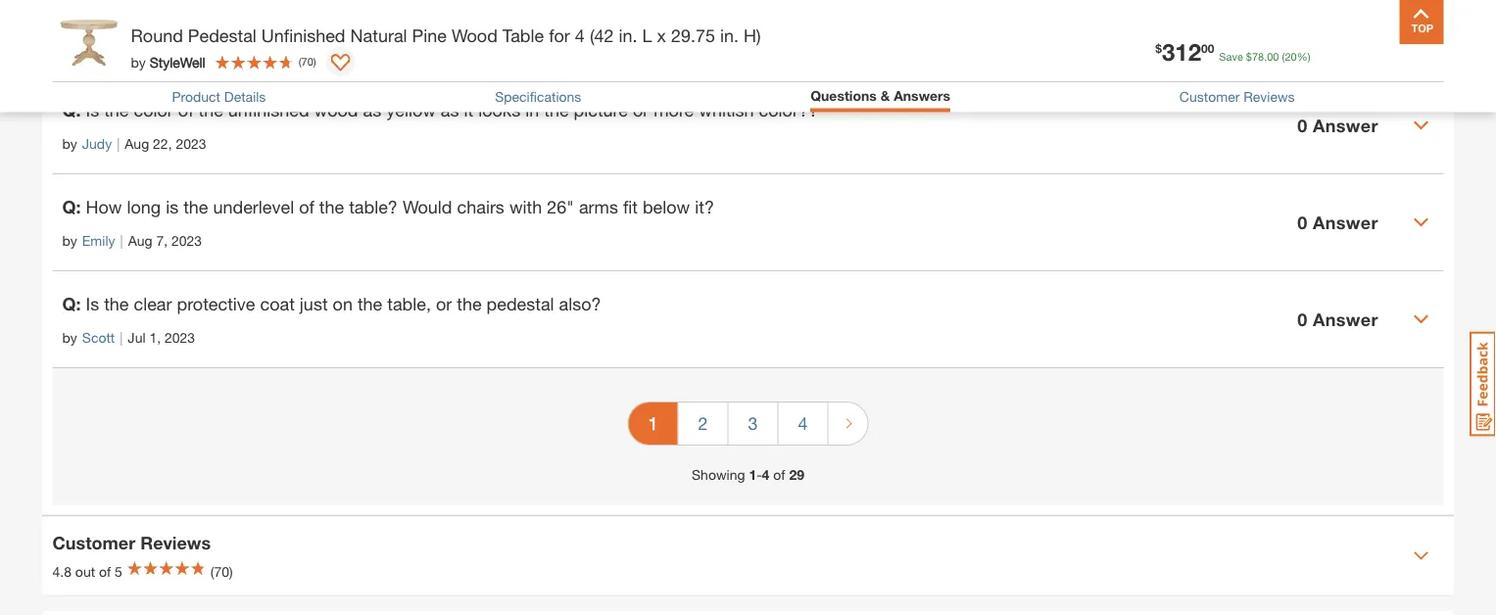 Task type: locate. For each thing, give the bounding box(es) containing it.
1 vertical spatial |
[[120, 232, 123, 248]]

1 vertical spatial aug
[[128, 232, 152, 248]]

1 q: from the top
[[62, 2, 81, 23]]

as left yellow
[[363, 99, 381, 120]]

$ left save
[[1156, 42, 1162, 55]]

round
[[131, 25, 183, 46]]

3 caret image from the top
[[1414, 311, 1429, 327]]

customer reviews up 5
[[52, 532, 211, 554]]

customer down save
[[1180, 89, 1240, 105]]

table
[[503, 25, 544, 46]]

chairs
[[457, 196, 505, 217]]

1 horizontal spatial 00
[[1267, 50, 1279, 63]]

in. left l
[[619, 25, 638, 46]]

product image image
[[57, 10, 121, 74]]

.
[[1264, 50, 1267, 63]]

0 vertical spatial answer
[[1313, 114, 1379, 136]]

0 vertical spatial customer reviews
[[1180, 89, 1295, 105]]

( left )
[[299, 55, 301, 68]]

bran
[[82, 38, 111, 54]]

2 0 from the top
[[1298, 211, 1308, 233]]

4
[[575, 25, 585, 46], [798, 413, 808, 434], [762, 467, 770, 483]]

it?
[[695, 196, 714, 217]]

reviews down .
[[1244, 89, 1295, 105]]

1 vertical spatial reviews
[[140, 532, 211, 554]]

wholly
[[230, 2, 280, 23]]

judy
[[82, 135, 112, 151]]

wood up natural
[[344, 2, 388, 23]]

is up judy
[[86, 99, 99, 120]]

as
[[363, 99, 381, 120], [441, 99, 459, 120]]

answer
[[1313, 114, 1379, 136], [1313, 211, 1379, 233], [1313, 309, 1379, 330]]

aug left 7, at top
[[128, 232, 152, 248]]

00 left save
[[1201, 42, 1215, 55]]

4 q: from the top
[[62, 293, 81, 314]]

0 vertical spatial customer
[[1180, 89, 1240, 105]]

0 vertical spatial is
[[86, 2, 99, 23]]

questions & answers button
[[811, 87, 951, 107], [811, 87, 951, 103]]

arms
[[579, 196, 618, 217]]

0 horizontal spatial in.
[[619, 25, 638, 46]]

product details button
[[172, 89, 266, 105], [172, 89, 266, 105]]

customer up "4.8 out of 5"
[[52, 532, 135, 554]]

1 is from the top
[[86, 2, 99, 23]]

2023 right 7, at top
[[171, 232, 202, 248]]

| right emily
[[120, 232, 123, 248]]

$
[[1156, 42, 1162, 55], [1246, 50, 1252, 63]]

0 answer for or
[[1298, 114, 1379, 136]]

by for is the color of the unfinished wood as yellow as it looks in the picture or more whitish color??
[[62, 135, 77, 151]]

is for is the color of the unfinished wood as yellow as it looks in the picture or more whitish color??
[[86, 99, 99, 120]]

or left more
[[633, 99, 649, 120]]

2023 for of
[[176, 135, 206, 151]]

2 answer from the top
[[1313, 211, 1379, 233]]

0 horizontal spatial 00
[[1201, 42, 1215, 55]]

1 vertical spatial is
[[86, 99, 99, 120]]

1 vertical spatial wood
[[314, 99, 358, 120]]

1 vertical spatial or
[[633, 99, 649, 120]]

1 horizontal spatial reviews
[[1244, 89, 1295, 105]]

2 vertical spatial 0
[[1298, 309, 1308, 330]]

1 horizontal spatial (
[[1282, 50, 1285, 63]]

q: left how
[[62, 196, 81, 217]]

answer for or
[[1313, 114, 1379, 136]]

1 0 answer from the top
[[1298, 114, 1379, 136]]

1 answer from the top
[[1313, 114, 1379, 136]]

q: up by scott | jul 1, 2023
[[62, 293, 81, 314]]

wood?
[[471, 2, 525, 23]]

caret image for q: is the clear protective coat just on the table, or the pedestal also?
[[1414, 311, 1429, 327]]

&
[[881, 87, 890, 103]]

by for how long is the underlevel of the table? would chairs with 26" arms fit below it?
[[62, 232, 77, 248]]

by left emily
[[62, 232, 77, 248]]

4.8 out of 5
[[52, 563, 122, 579]]

unfinished
[[228, 99, 309, 120]]

caret image
[[1414, 117, 1429, 133], [1414, 214, 1429, 230], [1414, 311, 1429, 327], [1414, 548, 1429, 564]]

0 horizontal spatial reviews
[[140, 532, 211, 554]]

3 link
[[729, 403, 778, 445]]

2 vertical spatial or
[[436, 293, 452, 314]]

2 0 answer from the top
[[1298, 211, 1379, 233]]

0 vertical spatial or
[[393, 2, 409, 23]]

| left jul
[[120, 329, 123, 345]]

1 vertical spatial customer
[[52, 532, 135, 554]]

3 is from the top
[[86, 293, 99, 314]]

2023 right 22,
[[176, 135, 206, 151]]

2023
[[167, 38, 198, 54], [176, 135, 206, 151], [171, 232, 202, 248], [165, 329, 195, 345]]

of left the 29
[[774, 467, 785, 483]]

by left 9,
[[131, 54, 146, 70]]

q:
[[62, 2, 81, 23], [62, 99, 81, 120], [62, 196, 81, 217], [62, 293, 81, 314]]

top button
[[1400, 0, 1444, 44]]

|
[[117, 135, 120, 151], [120, 232, 123, 248], [120, 329, 123, 345]]

on
[[333, 293, 353, 314]]

2 q: from the top
[[62, 99, 81, 120]]

by for is the clear protective coat just on the table, or the pedestal also?
[[62, 329, 77, 345]]

2023 right 1,
[[165, 329, 195, 345]]

caret image for q: how long is the underlevel of the table? would chairs with 26" arms fit below it?
[[1414, 214, 1429, 230]]

1 horizontal spatial in.
[[720, 25, 739, 46]]

1 caret image from the top
[[1414, 117, 1429, 133]]

by left scott
[[62, 329, 77, 345]]

reviews up (70) on the left
[[140, 532, 211, 554]]

by emily | aug 7, 2023
[[62, 232, 202, 248]]

0 answer for it?
[[1298, 211, 1379, 233]]

1 as from the left
[[363, 99, 381, 120]]

by left judy
[[62, 135, 77, 151]]

in. left h)
[[720, 25, 739, 46]]

0 vertical spatial 0 answer
[[1298, 114, 1379, 136]]

the
[[104, 99, 129, 120], [198, 99, 223, 120], [544, 99, 569, 120], [183, 196, 208, 217], [319, 196, 344, 217], [104, 293, 129, 314], [358, 293, 382, 314], [457, 293, 482, 314]]

1 horizontal spatial 4
[[762, 467, 770, 483]]

4 right 3
[[798, 413, 808, 434]]

0 vertical spatial reviews
[[1244, 89, 1295, 105]]

0 horizontal spatial or
[[393, 2, 409, 23]]

0 vertical spatial |
[[117, 135, 120, 151]]

1 0 from the top
[[1298, 114, 1308, 136]]

1,
[[149, 329, 161, 345]]

| right judy
[[117, 135, 120, 151]]

9,
[[152, 38, 164, 54]]

table,
[[387, 293, 431, 314]]

for
[[549, 25, 570, 46]]

long
[[127, 196, 161, 217]]

20
[[1285, 50, 1297, 63]]

specifications
[[495, 89, 581, 105]]

70
[[301, 55, 313, 68]]

pine
[[412, 25, 447, 46]]

00
[[1201, 42, 1215, 55], [1267, 50, 1279, 63]]

1 horizontal spatial $
[[1246, 50, 1252, 63]]

is up scott
[[86, 293, 99, 314]]

scott button
[[82, 327, 115, 348]]

is left this
[[86, 2, 99, 23]]

29
[[789, 467, 805, 483]]

navigation
[[628, 388, 869, 465]]

reviews
[[1244, 89, 1295, 105], [140, 532, 211, 554]]

protective
[[177, 293, 255, 314]]

0 horizontal spatial customer reviews
[[52, 532, 211, 554]]

2023 for protective
[[165, 329, 195, 345]]

unfinished
[[262, 25, 345, 46]]

1 vertical spatial answer
[[1313, 211, 1379, 233]]

or up natural
[[393, 2, 409, 23]]

h)
[[744, 25, 761, 46]]

by stylewell
[[131, 54, 206, 70]]

feedback link image
[[1470, 331, 1496, 437]]

this
[[104, 2, 132, 23]]

0 vertical spatial aug
[[125, 135, 149, 151]]

1 vertical spatial 0
[[1298, 211, 1308, 233]]

2 caret image from the top
[[1414, 214, 1429, 230]]

product details
[[172, 89, 266, 105]]

2 vertical spatial answer
[[1313, 309, 1379, 330]]

q: up by bran on the left
[[62, 2, 81, 23]]

q: down by bran on the left
[[62, 99, 81, 120]]

78
[[1252, 50, 1264, 63]]

customer
[[1180, 89, 1240, 105], [52, 532, 135, 554]]

or right table,
[[436, 293, 452, 314]]

( inside $ 312 00 save $ 78 . 00 ( 20 %)
[[1282, 50, 1285, 63]]

would
[[403, 196, 452, 217]]

below
[[643, 196, 690, 217]]

the left color
[[104, 99, 129, 120]]

0 vertical spatial 0
[[1298, 114, 1308, 136]]

4 inside 'navigation'
[[798, 413, 808, 434]]

2 vertical spatial |
[[120, 329, 123, 345]]

1 horizontal spatial or
[[436, 293, 452, 314]]

0 horizontal spatial (
[[299, 55, 301, 68]]

1 vertical spatial 4
[[798, 413, 808, 434]]

1 horizontal spatial as
[[441, 99, 459, 120]]

| for color
[[117, 135, 120, 151]]

answer for it?
[[1313, 211, 1379, 233]]

the up by scott | jul 1, 2023
[[104, 293, 129, 314]]

0 horizontal spatial 4
[[575, 25, 585, 46]]

2 is from the top
[[86, 99, 99, 120]]

specifications button
[[495, 89, 581, 105], [495, 89, 581, 105]]

aug left 22,
[[125, 135, 149, 151]]

aug for long
[[128, 232, 152, 248]]

00 right 78
[[1267, 50, 1279, 63]]

wood
[[344, 2, 388, 23], [314, 99, 358, 120]]

customer reviews down save
[[1180, 89, 1295, 105]]

2 vertical spatial 4
[[762, 467, 770, 483]]

3 q: from the top
[[62, 196, 81, 217]]

by
[[62, 38, 77, 54], [131, 54, 146, 70], [62, 135, 77, 151], [62, 232, 77, 248], [62, 329, 77, 345]]

pedestal
[[487, 293, 554, 314]]

q: is the color of the unfinished wood as yellow as it looks in the picture or more whitish color??
[[62, 99, 818, 120]]

1 vertical spatial 0 answer
[[1298, 211, 1379, 233]]

2 vertical spatial is
[[86, 293, 99, 314]]

2023 for the
[[171, 232, 202, 248]]

wood down display icon
[[314, 99, 358, 120]]

coat
[[260, 293, 295, 314]]

0 horizontal spatial as
[[363, 99, 381, 120]]

3
[[748, 413, 758, 434]]

4 right the 1
[[762, 467, 770, 483]]

is
[[166, 196, 179, 217]]

2 as from the left
[[441, 99, 459, 120]]

2 horizontal spatial 4
[[798, 413, 808, 434]]

aug
[[125, 135, 149, 151], [128, 232, 152, 248]]

of
[[285, 2, 300, 23], [178, 99, 194, 120], [299, 196, 314, 217], [774, 467, 785, 483], [99, 563, 111, 579]]

( right .
[[1282, 50, 1285, 63]]

sep 9, 2023
[[124, 38, 198, 54]]

by left the bran
[[62, 38, 77, 54]]

(
[[1282, 50, 1285, 63], [299, 55, 301, 68]]

in.
[[619, 25, 638, 46], [720, 25, 739, 46]]

$ 312 00 save $ 78 . 00 ( 20 %)
[[1156, 37, 1311, 65]]

q: for q: how long is the underlevel of the table? would chairs with 26" arms fit below it?
[[62, 196, 81, 217]]

save
[[1219, 50, 1243, 63]]

4 caret image from the top
[[1414, 548, 1429, 564]]

4 right the for
[[575, 25, 585, 46]]

of up unfinished
[[285, 2, 300, 23]]

0 answer
[[1298, 114, 1379, 136], [1298, 211, 1379, 233], [1298, 309, 1379, 330]]

29.75
[[671, 25, 715, 46]]

$ left .
[[1246, 50, 1252, 63]]

as left the it in the left of the page
[[441, 99, 459, 120]]

is for is this table made wholly of pine wood or rubber wood?
[[86, 2, 99, 23]]

q: how long is the underlevel of the table? would chairs with 26" arms fit below it?
[[62, 196, 714, 217]]

1 horizontal spatial customer reviews
[[1180, 89, 1295, 105]]

2 vertical spatial 0 answer
[[1298, 309, 1379, 330]]



Task type: describe. For each thing, give the bounding box(es) containing it.
it
[[464, 99, 474, 120]]

2 in. from the left
[[720, 25, 739, 46]]

pine
[[305, 2, 339, 23]]

5
[[115, 563, 122, 579]]

1
[[749, 467, 757, 483]]

26"
[[547, 196, 574, 217]]

sep
[[124, 38, 148, 54]]

scott
[[82, 329, 115, 345]]

more
[[654, 99, 694, 120]]

(70)
[[211, 563, 233, 579]]

q: is this table made wholly of pine wood or rubber wood?
[[62, 2, 525, 23]]

1 horizontal spatial customer
[[1180, 89, 1240, 105]]

out
[[75, 563, 95, 579]]

color
[[134, 99, 173, 120]]

how
[[86, 196, 122, 217]]

in
[[525, 99, 539, 120]]

the left details
[[198, 99, 223, 120]]

aug for the
[[125, 135, 149, 151]]

stylewell
[[150, 54, 206, 70]]

underlevel
[[213, 196, 294, 217]]

pedestal
[[188, 25, 257, 46]]

bran button
[[82, 36, 111, 57]]

emily button
[[82, 230, 115, 251]]

picture
[[574, 99, 628, 120]]

the left table?
[[319, 196, 344, 217]]

1 vertical spatial customer reviews
[[52, 532, 211, 554]]

made
[[181, 2, 225, 23]]

with
[[509, 196, 542, 217]]

0 vertical spatial 4
[[575, 25, 585, 46]]

| for clear
[[120, 329, 123, 345]]

the right in
[[544, 99, 569, 120]]

4 link
[[779, 403, 828, 445]]

2 horizontal spatial or
[[633, 99, 649, 120]]

the right is
[[183, 196, 208, 217]]

q: for q: is the clear protective coat just on the table, or the pedestal also?
[[62, 293, 81, 314]]

rubber
[[414, 2, 466, 23]]

312
[[1162, 37, 1201, 65]]

2023 right 9,
[[167, 38, 198, 54]]

1 in. from the left
[[619, 25, 638, 46]]

showing 1 - 4 of 29
[[692, 467, 805, 483]]

3 0 from the top
[[1298, 309, 1308, 330]]

0 for or
[[1298, 114, 1308, 136]]

l
[[642, 25, 652, 46]]

| for is
[[120, 232, 123, 248]]

q: for q: is the color of the unfinished wood as yellow as it looks in the picture or more whitish color??
[[62, 99, 81, 120]]

by scott | jul 1, 2023
[[62, 329, 195, 345]]

of left 5
[[99, 563, 111, 579]]

color??
[[759, 99, 818, 120]]

table
[[137, 2, 176, 23]]

product
[[172, 89, 220, 105]]

showing
[[692, 467, 745, 483]]

%)
[[1297, 50, 1311, 63]]

q: for q: is this table made wholly of pine wood or rubber wood?
[[62, 2, 81, 23]]

natural
[[350, 25, 407, 46]]

7,
[[156, 232, 168, 248]]

0 horizontal spatial customer
[[52, 532, 135, 554]]

navigation containing 2
[[628, 388, 869, 465]]

)
[[313, 55, 316, 68]]

2 link
[[679, 403, 728, 445]]

of right color
[[178, 99, 194, 120]]

table?
[[349, 196, 398, 217]]

just
[[300, 293, 328, 314]]

yellow
[[386, 99, 436, 120]]

details
[[224, 89, 266, 105]]

is for is the clear protective coat just on the table, or the pedestal also?
[[86, 293, 99, 314]]

the right on
[[358, 293, 382, 314]]

2
[[698, 413, 708, 434]]

wood
[[452, 25, 498, 46]]

also?
[[559, 293, 601, 314]]

0 horizontal spatial $
[[1156, 42, 1162, 55]]

0 for it?
[[1298, 211, 1308, 233]]

q: is the clear protective coat just on the table, or the pedestal also?
[[62, 293, 601, 314]]

x
[[657, 25, 666, 46]]

22,
[[153, 135, 172, 151]]

of right the underlevel
[[299, 196, 314, 217]]

round pedestal unfinished natural pine wood table for 4 (42 in. l x 29.75 in. h)
[[131, 25, 761, 46]]

the left pedestal
[[457, 293, 482, 314]]

answers
[[894, 87, 951, 103]]

clear
[[134, 293, 172, 314]]

by bran
[[62, 38, 111, 54]]

caret image for q: is the color of the unfinished wood as yellow as it looks in the picture or more whitish color??
[[1414, 117, 1429, 133]]

questions element
[[52, 0, 1444, 368]]

jul
[[128, 329, 146, 345]]

judy button
[[82, 133, 112, 154]]

( 70 )
[[299, 55, 316, 68]]

4.8
[[52, 563, 72, 579]]

3 0 answer from the top
[[1298, 309, 1379, 330]]

questions
[[811, 87, 877, 103]]

fit
[[623, 196, 638, 217]]

by judy | aug 22, 2023
[[62, 135, 206, 151]]

0 vertical spatial wood
[[344, 2, 388, 23]]

-
[[757, 467, 762, 483]]

display image
[[331, 54, 350, 74]]

3 answer from the top
[[1313, 309, 1379, 330]]



Task type: vqa. For each thing, say whether or not it's contained in the screenshot.
'inside'
no



